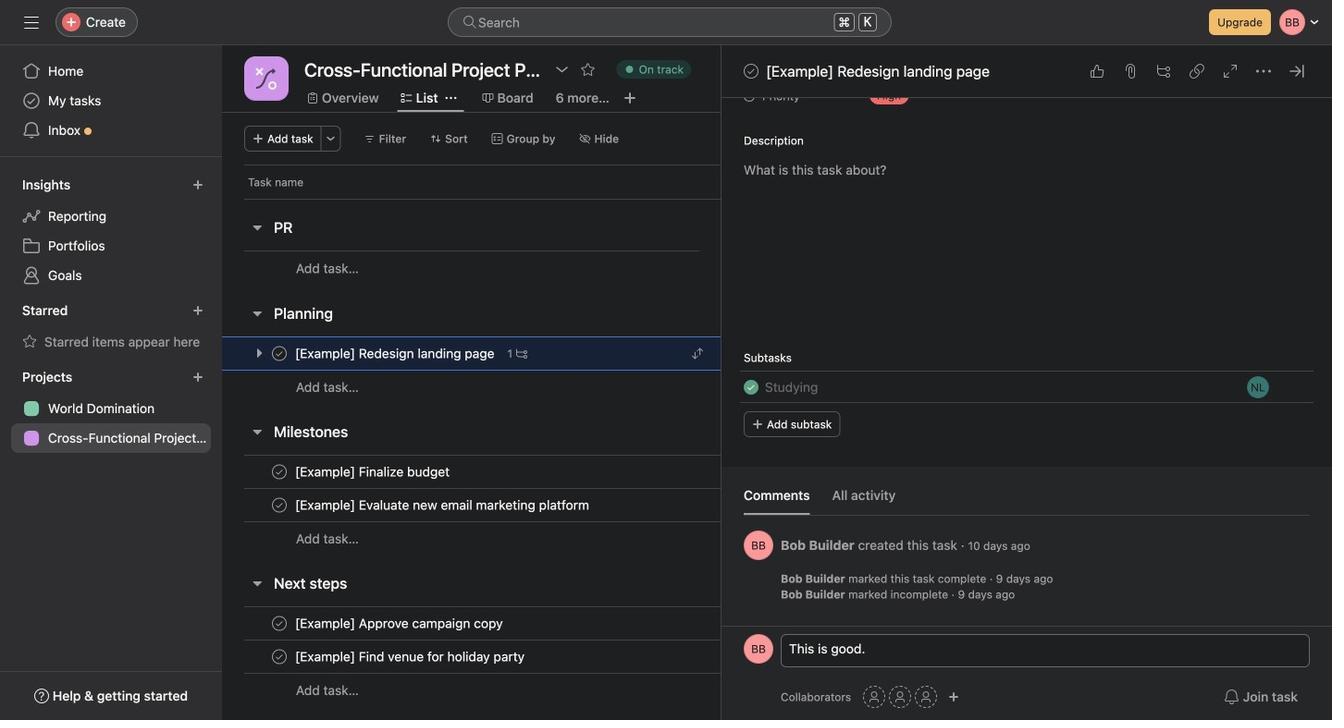 Task type: locate. For each thing, give the bounding box(es) containing it.
tab list
[[744, 486, 1310, 516]]

main content
[[722, 0, 1332, 626]]

0 vertical spatial task name text field
[[291, 345, 500, 363]]

collapse task list for this group image
[[250, 220, 265, 235], [250, 425, 265, 439]]

1 vertical spatial task name text field
[[291, 615, 508, 633]]

collapse task list for this group image for header next steps tree grid
[[250, 576, 265, 591]]

task name text field inside [example] finalize budget cell
[[291, 463, 455, 482]]

header milestones tree grid
[[222, 455, 900, 556]]

3 mark complete checkbox from the top
[[268, 646, 290, 668]]

1 mark complete image from the top
[[268, 343, 290, 365]]

mark complete checkbox inside '[example] approve campaign copy' cell
[[268, 613, 290, 635]]

mark complete image
[[740, 60, 762, 82], [268, 494, 290, 517], [268, 613, 290, 635]]

more actions for this task image
[[1256, 64, 1271, 79]]

0 vertical spatial mark complete image
[[740, 60, 762, 82]]

mark complete checkbox for task name text box in the [example] evaluate new email marketing platform cell
[[268, 494, 290, 517]]

3 mark complete image from the top
[[268, 646, 290, 668]]

1 collapse task list for this group image from the top
[[250, 220, 265, 235]]

line_and_symbols image
[[255, 68, 278, 90]]

task name text field for task name text field within [example] finalize budget cell
[[291, 496, 595, 515]]

2 vertical spatial task name text field
[[291, 648, 530, 667]]

task name text field for [example] find venue for holiday party cell
[[291, 615, 508, 633]]

1 vertical spatial mark complete image
[[268, 494, 290, 517]]

insights element
[[0, 168, 222, 294]]

0 vertical spatial collapse task list for this group image
[[250, 220, 265, 235]]

Completed checkbox
[[740, 377, 762, 399]]

None field
[[448, 7, 892, 37]]

task name text field inside '[example] approve campaign copy' cell
[[291, 615, 508, 633]]

1 vertical spatial mark complete checkbox
[[268, 613, 290, 635]]

1 collapse task list for this group image from the top
[[250, 306, 265, 321]]

0 vertical spatial mark complete image
[[268, 343, 290, 365]]

0 vertical spatial collapse task list for this group image
[[250, 306, 265, 321]]

task name text field inside [example] redesign landing page cell
[[291, 345, 500, 363]]

Task Name text field
[[765, 377, 818, 398]]

mark complete image
[[268, 343, 290, 365], [268, 461, 290, 483], [268, 646, 290, 668]]

mark complete image inside [example] find venue for holiday party cell
[[268, 646, 290, 668]]

0 vertical spatial mark complete checkbox
[[740, 60, 762, 82]]

1 vertical spatial collapse task list for this group image
[[250, 576, 265, 591]]

full screen image
[[1223, 64, 1238, 79]]

2 vertical spatial mark complete checkbox
[[268, 461, 290, 483]]

1 mark complete checkbox from the top
[[268, 494, 290, 517]]

1 task name text field from the top
[[291, 345, 500, 363]]

task name text field inside [example] evaluate new email marketing platform cell
[[291, 496, 595, 515]]

2 mark complete checkbox from the top
[[268, 613, 290, 635]]

None text field
[[300, 53, 545, 86]]

1 vertical spatial mark complete checkbox
[[268, 343, 290, 365]]

copy task link image
[[1190, 64, 1204, 79]]

Task name text field
[[291, 463, 455, 482], [291, 615, 508, 633]]

mark complete image inside '[example] approve campaign copy' cell
[[268, 613, 290, 635]]

mark complete checkbox inside [example] finalize budget cell
[[268, 461, 290, 483]]

collapse task list for this group image
[[250, 306, 265, 321], [250, 576, 265, 591]]

0 vertical spatial mark complete checkbox
[[268, 494, 290, 517]]

hide sidebar image
[[24, 15, 39, 30]]

starred element
[[0, 294, 222, 361]]

mark complete image inside [example] evaluate new email marketing platform cell
[[268, 494, 290, 517]]

Mark complete checkbox
[[268, 494, 290, 517], [268, 613, 290, 635], [268, 646, 290, 668]]

completed image
[[740, 377, 762, 399]]

2 vertical spatial mark complete image
[[268, 646, 290, 668]]

add tab image
[[623, 91, 637, 105]]

expand subtask list for the task [example] redesign landing page image
[[252, 346, 266, 361]]

1 vertical spatial collapse task list for this group image
[[250, 425, 265, 439]]

2 vertical spatial mark complete checkbox
[[268, 646, 290, 668]]

mark complete image for '[example] approve campaign copy' cell
[[268, 613, 290, 635]]

mark complete image inside [example] finalize budget cell
[[268, 461, 290, 483]]

new insights image
[[192, 179, 204, 191]]

mark complete checkbox inside [example] evaluate new email marketing platform cell
[[268, 494, 290, 517]]

3 task name text field from the top
[[291, 648, 530, 667]]

2 vertical spatial mark complete image
[[268, 613, 290, 635]]

task name text field inside [example] find venue for holiday party cell
[[291, 648, 530, 667]]

2 collapse task list for this group image from the top
[[250, 576, 265, 591]]

list item
[[722, 371, 1332, 404]]

mark complete image for task name text box in [example] find venue for holiday party cell
[[268, 646, 290, 668]]

mark complete checkbox inside [example] find venue for holiday party cell
[[268, 646, 290, 668]]

1 vertical spatial mark complete image
[[268, 461, 290, 483]]

2 mark complete image from the top
[[268, 461, 290, 483]]

attachments: add a file to this task, [example] redesign landing page image
[[1123, 64, 1138, 79]]

[example] approve campaign copy cell
[[222, 607, 722, 641]]

2 task name text field from the top
[[291, 496, 595, 515]]

2 collapse task list for this group image from the top
[[250, 425, 265, 439]]

collapse task list for this group image for header planning tree grid
[[250, 306, 265, 321]]

add items to starred image
[[192, 305, 204, 316]]

show options image
[[555, 62, 569, 77]]

Task name text field
[[291, 345, 500, 363], [291, 496, 595, 515], [291, 648, 530, 667]]

Mark complete checkbox
[[740, 60, 762, 82], [268, 343, 290, 365], [268, 461, 290, 483]]

add to starred image
[[581, 62, 595, 77]]

2 task name text field from the top
[[291, 615, 508, 633]]

Search tasks, projects, and more text field
[[448, 7, 892, 37]]

row
[[222, 165, 790, 199], [244, 198, 722, 200], [222, 251, 900, 286], [222, 370, 900, 404], [222, 455, 900, 489], [222, 488, 900, 523], [222, 522, 900, 556], [222, 607, 900, 641], [222, 640, 900, 674], [222, 673, 900, 708]]

1 vertical spatial task name text field
[[291, 496, 595, 515]]

0 vertical spatial task name text field
[[291, 463, 455, 482]]

1 task name text field from the top
[[291, 463, 455, 482]]



Task type: vqa. For each thing, say whether or not it's contained in the screenshot.
Global element
yes



Task type: describe. For each thing, give the bounding box(es) containing it.
header planning tree grid
[[222, 337, 900, 404]]

close details image
[[1290, 64, 1304, 79]]

[example] evaluate new email marketing platform cell
[[222, 488, 722, 523]]

toggle assignee popover image
[[1247, 377, 1269, 399]]

header next steps tree grid
[[222, 607, 900, 708]]

[example] redesign landing page dialog
[[722, 0, 1332, 721]]

more actions image
[[325, 133, 336, 144]]

[example] find venue for holiday party cell
[[222, 640, 722, 674]]

task name text field for [example] evaluate new email marketing platform cell
[[291, 463, 455, 482]]

global element
[[0, 45, 222, 156]]

mark complete checkbox for task name text field inside the '[example] approve campaign copy' cell
[[268, 613, 290, 635]]

tab actions image
[[445, 93, 457, 104]]

new project or portfolio image
[[192, 372, 204, 383]]

add or remove collaborators image
[[948, 692, 959, 703]]

add subtask image
[[1156, 64, 1171, 79]]

open user profile image
[[744, 635, 773, 664]]

task name text field for task name text field inside the '[example] approve campaign copy' cell
[[291, 648, 530, 667]]

move tasks between sections image
[[692, 348, 703, 359]]

[example] redesign landing page cell
[[222, 337, 722, 371]]

mark complete image for [example] evaluate new email marketing platform cell
[[268, 494, 290, 517]]

edit comment document
[[782, 639, 1309, 680]]

mark complete checkbox inside [example] redesign landing page cell
[[268, 343, 290, 365]]

mark complete image for task name text field within [example] finalize budget cell
[[268, 461, 290, 483]]

projects element
[[0, 361, 222, 457]]

tab list inside [example] redesign landing page dialog
[[744, 486, 1310, 516]]

open user profile image
[[744, 531, 773, 561]]

mark complete checkbox for task name text box in [example] find venue for holiday party cell
[[268, 646, 290, 668]]

[example] finalize budget cell
[[222, 455, 722, 489]]

1 subtask image
[[516, 348, 527, 359]]

0 likes. click to like this task image
[[1090, 64, 1105, 79]]



